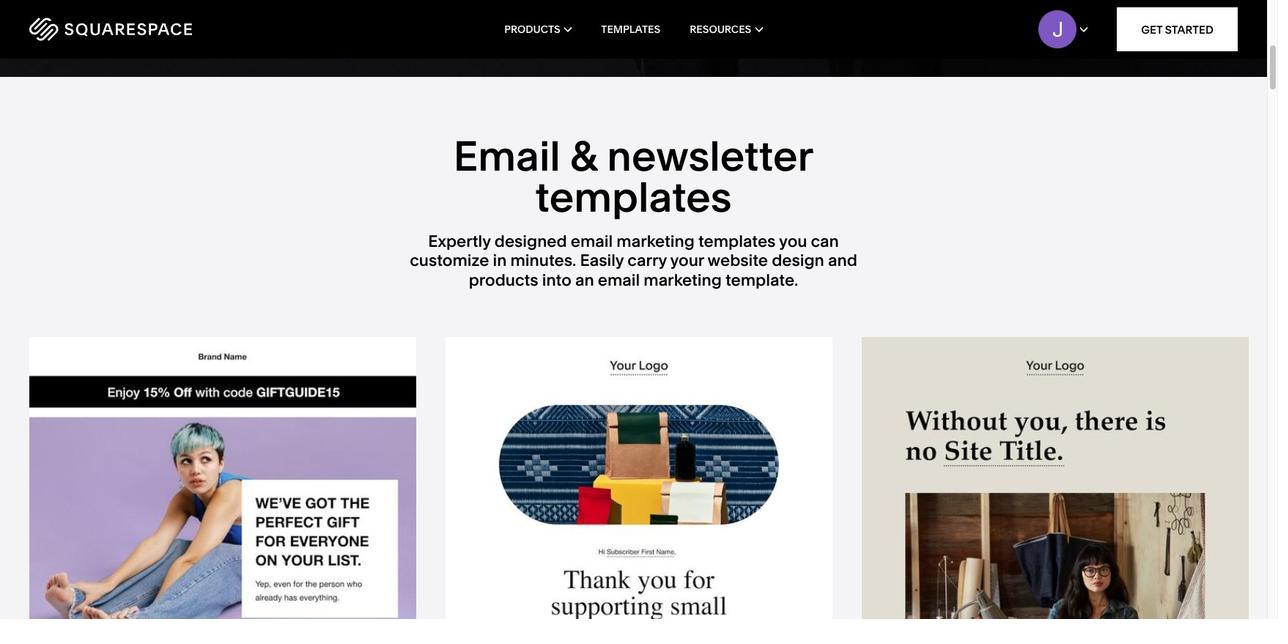 Task type: describe. For each thing, give the bounding box(es) containing it.
email campaign template customized for your website title. image
[[862, 337, 1249, 620]]

products
[[469, 270, 539, 290]]

you
[[779, 232, 807, 251]]

into
[[542, 270, 572, 290]]

&
[[570, 131, 598, 181]]

in
[[493, 251, 507, 271]]

templates link
[[601, 0, 661, 59]]

easily
[[580, 251, 624, 271]]

expertly
[[428, 232, 491, 251]]

1 vertical spatial email
[[598, 270, 640, 290]]

minutes.
[[511, 251, 576, 271]]

an
[[575, 270, 594, 290]]

templates inside email & newsletter templates
[[535, 172, 732, 222]]

expertly designed email marketing templates you can customize in minutes. easily carry your website design and products into an email marketing template.
[[410, 232, 858, 290]]

products button
[[505, 0, 572, 59]]

template.
[[726, 270, 799, 290]]

can
[[811, 232, 839, 251]]

squarespace logo image
[[29, 18, 192, 41]]

0 vertical spatial marketing
[[617, 232, 695, 251]]

website
[[708, 251, 768, 271]]

email campaign template offering a 15 percent off coupon. image
[[29, 337, 416, 620]]

resources button
[[690, 0, 763, 59]]



Task type: locate. For each thing, give the bounding box(es) containing it.
design
[[772, 251, 825, 271]]

templates inside expertly designed email marketing templates you can customize in minutes. easily carry your website design and products into an email marketing template.
[[699, 232, 776, 251]]

get started link
[[1117, 7, 1238, 51]]

get
[[1142, 22, 1163, 36]]

email
[[571, 232, 613, 251], [598, 270, 640, 290]]

and
[[828, 251, 858, 271]]

email right an
[[598, 270, 640, 290]]

email
[[454, 131, 561, 181]]

your
[[670, 251, 704, 271]]

0 vertical spatial email
[[571, 232, 613, 251]]

templates
[[601, 23, 661, 36]]

1 vertical spatial marketing
[[644, 270, 722, 290]]

templates
[[535, 172, 732, 222], [699, 232, 776, 251]]

carry
[[628, 251, 667, 271]]

email up an
[[571, 232, 613, 251]]

0 vertical spatial templates
[[535, 172, 732, 222]]

get started
[[1142, 22, 1214, 36]]

email & newsletter templates
[[454, 131, 814, 222]]

1 vertical spatial templates
[[699, 232, 776, 251]]

customize
[[410, 251, 489, 271]]

squarespace logo link
[[29, 18, 271, 41]]

products
[[505, 23, 561, 36]]

email campaign template with a thank you message for supporting small businesses. image
[[446, 337, 833, 620]]

started
[[1166, 22, 1214, 36]]

resources
[[690, 23, 752, 36]]

designed
[[495, 232, 567, 251]]

templates up expertly designed email marketing templates you can customize in minutes. easily carry your website design and products into an email marketing template. at the top of the page
[[535, 172, 732, 222]]

templates up the template.
[[699, 232, 776, 251]]

newsletter
[[607, 131, 814, 181]]

marketing
[[617, 232, 695, 251], [644, 270, 722, 290]]



Task type: vqa. For each thing, say whether or not it's contained in the screenshot.
Back
no



